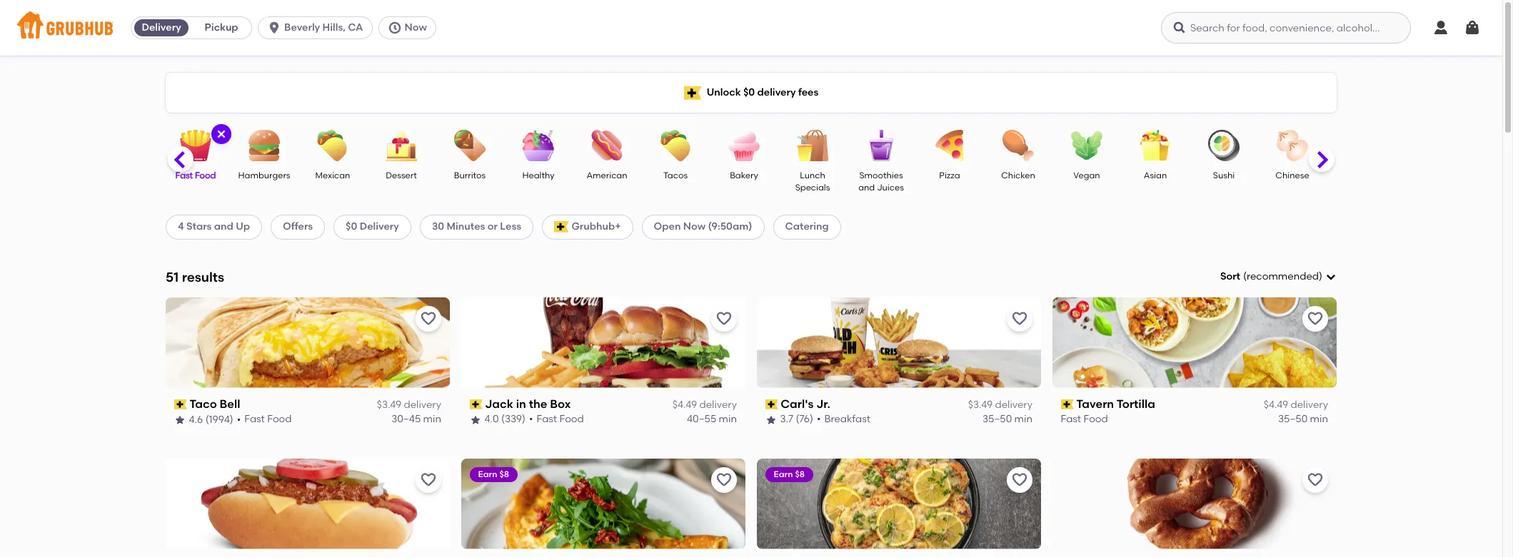 Task type: describe. For each thing, give the bounding box(es) containing it.
jack in the box
[[485, 398, 571, 411]]

delivery for jack in the box
[[700, 399, 737, 411]]

30–45
[[391, 414, 421, 426]]

40–55 min
[[687, 414, 737, 426]]

Search for food, convenience, alcohol... search field
[[1161, 12, 1411, 44]]

food right (1994)
[[268, 414, 292, 426]]

4 stars and up
[[178, 221, 250, 233]]

$3.49 for carl's jr.
[[968, 399, 993, 411]]

salads image
[[1336, 130, 1386, 161]]

0 vertical spatial $0
[[743, 86, 755, 98]]

delivery button
[[131, 16, 191, 39]]

save this restaurant button for 'tavern tortilla  logo'
[[1303, 306, 1328, 332]]

nico's italian ristorante logo image
[[757, 459, 1041, 550]]

box
[[550, 398, 571, 411]]

svg image
[[267, 21, 281, 35]]

now inside button
[[405, 21, 427, 34]]

fees
[[798, 86, 819, 98]]

$4.49 for tavern tortilla
[[1264, 399, 1288, 411]]

healthy image
[[514, 130, 563, 161]]

chinese image
[[1268, 130, 1318, 161]]

taco bell
[[190, 398, 241, 411]]

sort
[[1220, 271, 1241, 283]]

hamburgers image
[[239, 130, 289, 161]]

hills,
[[322, 21, 346, 34]]

bakery image
[[719, 130, 769, 161]]

4.6 (1994)
[[189, 414, 234, 426]]

results
[[182, 269, 224, 285]]

jamba logo image
[[1053, 459, 1337, 550]]

$0 delivery
[[346, 221, 399, 233]]

(339)
[[502, 414, 526, 426]]

save this restaurant image for carl's jr.
[[1011, 311, 1028, 328]]

open
[[654, 221, 681, 233]]

4.0 (339)
[[485, 414, 526, 426]]

save this restaurant button for jamba logo
[[1303, 468, 1328, 493]]

subscription pass image for taco bell
[[174, 400, 187, 410]]

pickup
[[205, 21, 238, 34]]

tavern tortilla
[[1077, 398, 1156, 411]]

food down the tavern
[[1084, 414, 1109, 426]]

$3.49 delivery for carl's jr.
[[968, 399, 1033, 411]]

pizza
[[939, 171, 960, 181]]

original tommy's world famous hamburgers logo image
[[166, 459, 450, 550]]

none field containing sort
[[1220, 270, 1337, 284]]

fast down fast food image
[[175, 171, 193, 181]]

4.6
[[189, 414, 203, 426]]

asian image
[[1131, 130, 1181, 161]]

jr.
[[817, 398, 831, 411]]

(9:50am)
[[708, 221, 752, 233]]

ca
[[348, 21, 363, 34]]

minutes
[[447, 221, 485, 233]]

offers
[[283, 221, 313, 233]]

beverly
[[284, 21, 320, 34]]

save this restaurant image for taco bell logo
[[420, 311, 437, 328]]

main navigation navigation
[[0, 0, 1503, 56]]

smoothies and juices
[[859, 171, 904, 193]]

healthy
[[522, 171, 555, 181]]

less
[[500, 221, 521, 233]]

3.7 (76)
[[781, 414, 814, 426]]

taco bell logo image
[[166, 298, 450, 388]]

• breakfast
[[817, 414, 871, 426]]

lunch
[[800, 171, 825, 181]]

• for jr.
[[817, 414, 821, 426]]

carl's
[[781, 398, 814, 411]]

chicken image
[[993, 130, 1043, 161]]

• for in
[[530, 414, 533, 426]]

$3.49 delivery for taco bell
[[377, 399, 441, 411]]

juices
[[877, 183, 904, 193]]

earn $8 for grandpa's omelette crack logo
[[479, 470, 510, 480]]

jack
[[485, 398, 514, 411]]

svg image inside field
[[1326, 272, 1337, 283]]

hamburgers
[[238, 171, 290, 181]]

in
[[516, 398, 527, 411]]

save this restaurant button for taco bell logo
[[416, 306, 441, 332]]

(1994)
[[206, 414, 234, 426]]

mexican image
[[308, 130, 358, 161]]

save this restaurant button for jack in the box logo
[[711, 306, 737, 332]]

min for tavern tortilla
[[1310, 414, 1328, 426]]

smoothies and juices image
[[856, 130, 906, 161]]

open now (9:50am)
[[654, 221, 752, 233]]

subscription pass image for carl's jr.
[[766, 400, 778, 410]]

min for carl's jr.
[[1015, 414, 1033, 426]]

burritos
[[454, 171, 486, 181]]

chinese
[[1276, 171, 1310, 181]]

or
[[488, 221, 498, 233]]

save this restaurant image for jack in the box logo
[[716, 311, 733, 328]]

35–50 min for tortilla
[[1278, 414, 1328, 426]]

4.0
[[485, 414, 499, 426]]

svg image inside now button
[[387, 21, 402, 35]]

beverly hills, ca
[[284, 21, 363, 34]]

bell
[[220, 398, 241, 411]]

earn for nico's italian ristorante logo
[[774, 470, 793, 480]]

asian
[[1144, 171, 1167, 181]]

grubhub plus flag logo image for unlock $0 delivery fees
[[684, 86, 701, 100]]

catering
[[785, 221, 829, 233]]

save this restaurant image for original tommy's world famous hamburgers logo
[[420, 472, 437, 489]]

tavern tortilla  logo image
[[1053, 298, 1337, 388]]

dessert
[[386, 171, 417, 181]]

30–45 min
[[391, 414, 441, 426]]

1 horizontal spatial now
[[683, 221, 706, 233]]



Task type: vqa. For each thing, say whether or not it's contained in the screenshot.


Task type: locate. For each thing, give the bounding box(es) containing it.
1 35–50 from the left
[[983, 414, 1012, 426]]

food
[[195, 171, 216, 181], [268, 414, 292, 426], [560, 414, 584, 426], [1084, 414, 1109, 426]]

0 horizontal spatial 35–50
[[983, 414, 1012, 426]]

subscription pass image
[[174, 400, 187, 410], [470, 400, 483, 410], [766, 400, 778, 410]]

specials
[[795, 183, 830, 193]]

earn $8 for nico's italian ristorante logo
[[774, 470, 805, 480]]

2 horizontal spatial star icon image
[[766, 415, 777, 426]]

vegan
[[1074, 171, 1100, 181]]

35–50 min
[[983, 414, 1033, 426], [1278, 414, 1328, 426]]

$4.49
[[673, 399, 697, 411], [1264, 399, 1288, 411]]

earn $8 down 4.0
[[479, 470, 510, 480]]

star icon image left 4.0
[[470, 415, 481, 426]]

save this restaurant image
[[420, 311, 437, 328], [716, 311, 733, 328], [420, 472, 437, 489], [716, 472, 733, 489], [1011, 472, 1028, 489]]

1 $4.49 delivery from the left
[[673, 399, 737, 411]]

0 horizontal spatial $8
[[500, 470, 510, 480]]

up
[[236, 221, 250, 233]]

grubhub plus flag logo image for grubhub+
[[554, 222, 569, 233]]

grubhub plus flag logo image left unlock
[[684, 86, 701, 100]]

star icon image left 4.6
[[174, 415, 186, 426]]

2 • fast food from the left
[[530, 414, 584, 426]]

lunch specials
[[795, 171, 830, 193]]

earn $8 down 3.7
[[774, 470, 805, 480]]

min
[[423, 414, 441, 426], [719, 414, 737, 426], [1015, 414, 1033, 426], [1310, 414, 1328, 426]]

(
[[1243, 271, 1247, 283]]

0 vertical spatial fast food
[[175, 171, 216, 181]]

)
[[1319, 271, 1323, 283]]

1 vertical spatial and
[[214, 221, 233, 233]]

0 horizontal spatial 35–50 min
[[983, 414, 1033, 426]]

0 horizontal spatial •
[[237, 414, 241, 426]]

save this restaurant button for original tommy's world famous hamburgers logo
[[416, 468, 441, 493]]

grandpa's omelette crack logo image
[[461, 459, 746, 550]]

0 horizontal spatial earn $8
[[479, 470, 510, 480]]

earn down 4.0
[[479, 470, 498, 480]]

delivery inside button
[[142, 21, 181, 34]]

now
[[405, 21, 427, 34], [683, 221, 706, 233]]

$8
[[500, 470, 510, 480], [796, 470, 805, 480]]

1 min from the left
[[423, 414, 441, 426]]

1 horizontal spatial subscription pass image
[[470, 400, 483, 410]]

35–50 for tavern tortilla
[[1278, 414, 1308, 426]]

unlock $0 delivery fees
[[707, 86, 819, 98]]

star icon image for carl's jr.
[[766, 415, 777, 426]]

and inside the smoothies and juices
[[859, 183, 875, 193]]

2 35–50 from the left
[[1278, 414, 1308, 426]]

unlock
[[707, 86, 741, 98]]

dessert image
[[376, 130, 426, 161]]

lunch specials image
[[788, 130, 838, 161]]

smoothies
[[859, 171, 903, 181]]

1 horizontal spatial 35–50 min
[[1278, 414, 1328, 426]]

mexican
[[315, 171, 350, 181]]

2 $3.49 from the left
[[968, 399, 993, 411]]

$3.49 delivery
[[377, 399, 441, 411], [968, 399, 1033, 411]]

earn $8
[[479, 470, 510, 480], [774, 470, 805, 480]]

pizza image
[[925, 130, 975, 161]]

1 earn from the left
[[479, 470, 498, 480]]

$4.49 delivery
[[673, 399, 737, 411], [1264, 399, 1328, 411]]

35–50
[[983, 414, 1012, 426], [1278, 414, 1308, 426]]

30
[[432, 221, 444, 233]]

$8 down 3.7 (76)
[[796, 470, 805, 480]]

2 $4.49 from the left
[[1264, 399, 1288, 411]]

bakery
[[730, 171, 758, 181]]

fast food down the tavern
[[1061, 414, 1109, 426]]

$3.49 delivery up 30–45
[[377, 399, 441, 411]]

1 • from the left
[[237, 414, 241, 426]]

• down the bell
[[237, 414, 241, 426]]

star icon image for jack in the box
[[470, 415, 481, 426]]

save this restaurant button for the carl's jr. logo
[[1007, 306, 1033, 332]]

3.7
[[781, 414, 794, 426]]

2 earn from the left
[[774, 470, 793, 480]]

• fast food down box
[[530, 414, 584, 426]]

1 horizontal spatial star icon image
[[470, 415, 481, 426]]

$8 for grandpa's omelette crack logo
[[500, 470, 510, 480]]

stars
[[186, 221, 212, 233]]

the
[[529, 398, 548, 411]]

min for jack in the box
[[719, 414, 737, 426]]

1 horizontal spatial $4.49
[[1264, 399, 1288, 411]]

51
[[166, 269, 179, 285]]

subscription pass image left carl's in the bottom of the page
[[766, 400, 778, 410]]

1 horizontal spatial and
[[859, 183, 875, 193]]

3 subscription pass image from the left
[[766, 400, 778, 410]]

• for bell
[[237, 414, 241, 426]]

$4.49 delivery for jack in the box
[[673, 399, 737, 411]]

carl's jr. logo image
[[757, 298, 1041, 388]]

0 horizontal spatial • fast food
[[237, 414, 292, 426]]

0 horizontal spatial and
[[214, 221, 233, 233]]

2 horizontal spatial subscription pass image
[[766, 400, 778, 410]]

beverly hills, ca button
[[258, 16, 378, 39]]

0 horizontal spatial earn
[[479, 470, 498, 480]]

$0 right offers
[[346, 221, 357, 233]]

$3.49 delivery left subscription pass icon on the bottom right of the page
[[968, 399, 1033, 411]]

2 35–50 min from the left
[[1278, 414, 1328, 426]]

None field
[[1220, 270, 1337, 284]]

american image
[[582, 130, 632, 161]]

0 vertical spatial and
[[859, 183, 875, 193]]

• fast food
[[237, 414, 292, 426], [530, 414, 584, 426]]

1 horizontal spatial grubhub plus flag logo image
[[684, 86, 701, 100]]

vegan image
[[1062, 130, 1112, 161]]

2 subscription pass image from the left
[[470, 400, 483, 410]]

30 minutes or less
[[432, 221, 521, 233]]

3 min from the left
[[1015, 414, 1033, 426]]

3 • from the left
[[817, 414, 821, 426]]

food down fast food image
[[195, 171, 216, 181]]

2 min from the left
[[719, 414, 737, 426]]

now right open
[[683, 221, 706, 233]]

now button
[[378, 16, 442, 39]]

earn
[[479, 470, 498, 480], [774, 470, 793, 480]]

1 $4.49 from the left
[[673, 399, 697, 411]]

0 horizontal spatial delivery
[[142, 21, 181, 34]]

$0 right unlock
[[743, 86, 755, 98]]

fast food image
[[171, 130, 221, 161]]

min for taco bell
[[423, 414, 441, 426]]

1 horizontal spatial •
[[530, 414, 533, 426]]

$3.49
[[377, 399, 401, 411], [968, 399, 993, 411]]

0 horizontal spatial now
[[405, 21, 427, 34]]

1 horizontal spatial fast food
[[1061, 414, 1109, 426]]

tacos image
[[651, 130, 701, 161]]

0 vertical spatial now
[[405, 21, 427, 34]]

delivery down dessert
[[360, 221, 399, 233]]

2 star icon image from the left
[[470, 415, 481, 426]]

tacos
[[663, 171, 688, 181]]

pickup button
[[191, 16, 251, 39]]

now right the "ca"
[[405, 21, 427, 34]]

1 vertical spatial $0
[[346, 221, 357, 233]]

2 earn $8 from the left
[[774, 470, 805, 480]]

2 $3.49 delivery from the left
[[968, 399, 1033, 411]]

4 min from the left
[[1310, 414, 1328, 426]]

fast down the
[[537, 414, 558, 426]]

delivery for tavern tortilla
[[1291, 399, 1328, 411]]

chicken
[[1001, 171, 1035, 181]]

0 horizontal spatial $3.49
[[377, 399, 401, 411]]

1 $3.49 delivery from the left
[[377, 399, 441, 411]]

0 horizontal spatial $3.49 delivery
[[377, 399, 441, 411]]

• fast food down the bell
[[237, 414, 292, 426]]

star icon image for taco bell
[[174, 415, 186, 426]]

fast food
[[175, 171, 216, 181], [1061, 414, 1109, 426]]

0 horizontal spatial fast food
[[175, 171, 216, 181]]

1 horizontal spatial earn $8
[[774, 470, 805, 480]]

40–55
[[687, 414, 717, 426]]

1 35–50 min from the left
[[983, 414, 1033, 426]]

2 $4.49 delivery from the left
[[1264, 399, 1328, 411]]

1 horizontal spatial $0
[[743, 86, 755, 98]]

$4.49 for jack in the box
[[673, 399, 697, 411]]

1 earn $8 from the left
[[479, 470, 510, 480]]

• down jack in the box
[[530, 414, 533, 426]]

sort ( recommended )
[[1220, 271, 1323, 283]]

35–50 min for jr.
[[983, 414, 1033, 426]]

earn down 3.7
[[774, 470, 793, 480]]

american
[[587, 171, 627, 181]]

1 horizontal spatial $4.49 delivery
[[1264, 399, 1328, 411]]

51 results
[[166, 269, 224, 285]]

$8 down 4.0 (339)
[[500, 470, 510, 480]]

0 horizontal spatial $0
[[346, 221, 357, 233]]

delivery left pickup
[[142, 21, 181, 34]]

1 • fast food from the left
[[237, 414, 292, 426]]

$3.49 for taco bell
[[377, 399, 401, 411]]

sushi
[[1213, 171, 1235, 181]]

1 vertical spatial grubhub plus flag logo image
[[554, 222, 569, 233]]

1 vertical spatial fast food
[[1061, 414, 1109, 426]]

save this restaurant button
[[416, 306, 441, 332], [711, 306, 737, 332], [1007, 306, 1033, 332], [1303, 306, 1328, 332], [416, 468, 441, 493], [711, 468, 737, 493], [1007, 468, 1033, 493], [1303, 468, 1328, 493]]

1 vertical spatial now
[[683, 221, 706, 233]]

and down smoothies
[[859, 183, 875, 193]]

breakfast
[[825, 414, 871, 426]]

1 horizontal spatial $8
[[796, 470, 805, 480]]

35–50 for carl's jr.
[[983, 414, 1012, 426]]

• fast food for jack in the box
[[530, 414, 584, 426]]

0 horizontal spatial subscription pass image
[[174, 400, 187, 410]]

1 horizontal spatial • fast food
[[530, 414, 584, 426]]

1 star icon image from the left
[[174, 415, 186, 426]]

3 star icon image from the left
[[766, 415, 777, 426]]

0 horizontal spatial grubhub plus flag logo image
[[554, 222, 569, 233]]

subscription pass image
[[1061, 400, 1074, 410]]

jack in the box logo image
[[461, 298, 746, 388]]

$8 for nico's italian ristorante logo
[[796, 470, 805, 480]]

1 vertical spatial delivery
[[360, 221, 399, 233]]

(76)
[[796, 414, 814, 426]]

• right (76)
[[817, 414, 821, 426]]

earn for grandpa's omelette crack logo
[[479, 470, 498, 480]]

fast food down fast food image
[[175, 171, 216, 181]]

tortilla
[[1117, 398, 1156, 411]]

1 horizontal spatial $3.49 delivery
[[968, 399, 1033, 411]]

delivery for taco bell
[[404, 399, 441, 411]]

1 horizontal spatial earn
[[774, 470, 793, 480]]

subscription pass image left jack
[[470, 400, 483, 410]]

0 vertical spatial delivery
[[142, 21, 181, 34]]

$0
[[743, 86, 755, 98], [346, 221, 357, 233]]

carl's jr.
[[781, 398, 831, 411]]

1 horizontal spatial 35–50
[[1278, 414, 1308, 426]]

grubhub+
[[572, 221, 621, 233]]

sushi image
[[1199, 130, 1249, 161]]

grubhub plus flag logo image left 'grubhub+'
[[554, 222, 569, 233]]

0 horizontal spatial star icon image
[[174, 415, 186, 426]]

taco
[[190, 398, 217, 411]]

tavern
[[1077, 398, 1115, 411]]

subscription pass image for jack in the box
[[470, 400, 483, 410]]

star icon image left 3.7
[[766, 415, 777, 426]]

1 $3.49 from the left
[[377, 399, 401, 411]]

• fast food for taco bell
[[237, 414, 292, 426]]

burritos image
[[445, 130, 495, 161]]

fast right (1994)
[[245, 414, 265, 426]]

svg image
[[1433, 19, 1450, 36], [1464, 19, 1481, 36], [387, 21, 402, 35], [1173, 21, 1187, 35], [216, 129, 227, 140], [1326, 272, 1337, 283]]

and
[[859, 183, 875, 193], [214, 221, 233, 233]]

1 horizontal spatial $3.49
[[968, 399, 993, 411]]

delivery
[[757, 86, 796, 98], [404, 399, 441, 411], [700, 399, 737, 411], [995, 399, 1033, 411], [1291, 399, 1328, 411]]

$4.49 delivery for tavern tortilla
[[1264, 399, 1328, 411]]

1 horizontal spatial delivery
[[360, 221, 399, 233]]

0 horizontal spatial $4.49 delivery
[[673, 399, 737, 411]]

star icon image
[[174, 415, 186, 426], [470, 415, 481, 426], [766, 415, 777, 426]]

and left up
[[214, 221, 233, 233]]

delivery for carl's jr.
[[995, 399, 1033, 411]]

0 vertical spatial grubhub plus flag logo image
[[684, 86, 701, 100]]

0 horizontal spatial $4.49
[[673, 399, 697, 411]]

save this restaurant image for tavern tortilla
[[1307, 311, 1324, 328]]

2 $8 from the left
[[796, 470, 805, 480]]

recommended
[[1247, 271, 1319, 283]]

grubhub plus flag logo image
[[684, 86, 701, 100], [554, 222, 569, 233]]

subscription pass image left taco on the bottom left of the page
[[174, 400, 187, 410]]

4
[[178, 221, 184, 233]]

2 • from the left
[[530, 414, 533, 426]]

food down box
[[560, 414, 584, 426]]

fast down subscription pass icon on the bottom right of the page
[[1061, 414, 1082, 426]]

1 subscription pass image from the left
[[174, 400, 187, 410]]

•
[[237, 414, 241, 426], [530, 414, 533, 426], [817, 414, 821, 426]]

save this restaurant image
[[1011, 311, 1028, 328], [1307, 311, 1324, 328], [1307, 472, 1324, 489]]

2 horizontal spatial •
[[817, 414, 821, 426]]

1 $8 from the left
[[500, 470, 510, 480]]

fast
[[175, 171, 193, 181], [245, 414, 265, 426], [537, 414, 558, 426], [1061, 414, 1082, 426]]



